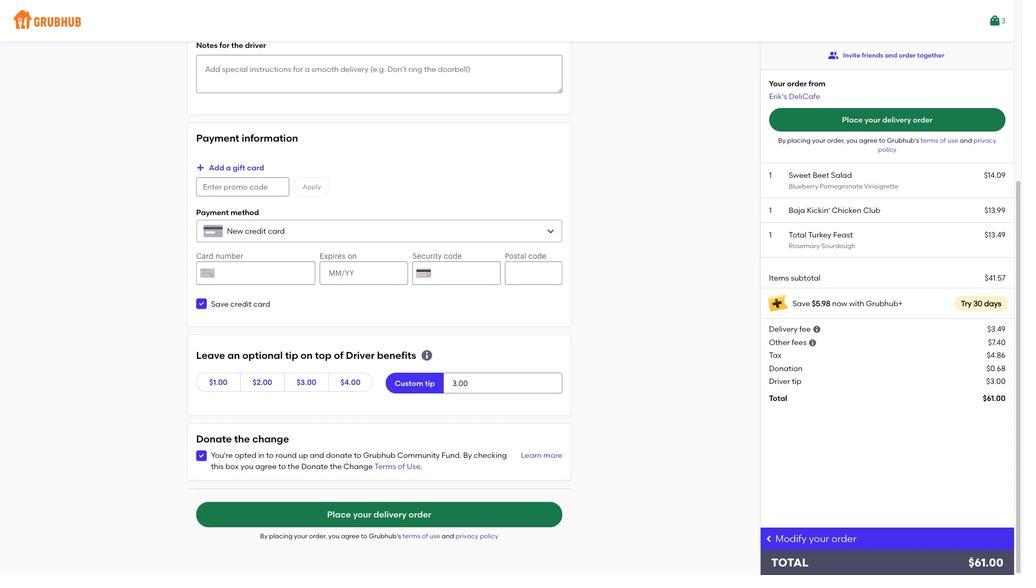 Task type: locate. For each thing, give the bounding box(es) containing it.
invite friends and order together button
[[828, 46, 945, 65]]

2 vertical spatial 1
[[769, 230, 772, 239]]

0 horizontal spatial svg image
[[421, 349, 433, 362]]

to
[[879, 136, 886, 144], [266, 451, 274, 460], [354, 451, 362, 460], [279, 462, 286, 471], [361, 532, 367, 540]]

1 vertical spatial grubhub's
[[369, 532, 401, 540]]

1 payment from the top
[[196, 132, 239, 144]]

driver down donation
[[769, 377, 790, 386]]

0 horizontal spatial privacy policy link
[[456, 532, 498, 540]]

0 vertical spatial delivery
[[883, 115, 911, 124]]

grubhub's
[[887, 136, 919, 144], [369, 532, 401, 540]]

1 horizontal spatial driver
[[769, 377, 790, 386]]

1 left baja
[[769, 205, 772, 214]]

agree for by placing your order, you agree to grubhub's terms of use and
[[859, 136, 878, 144]]

invite friends and order together
[[843, 51, 945, 59]]

payment up add
[[196, 132, 239, 144]]

2 vertical spatial card
[[253, 299, 270, 308]]

sweet beet salad
[[789, 171, 852, 180]]

terms of use link for by placing your order, you agree to grubhub's terms of use and
[[921, 136, 960, 144]]

learn more
[[521, 451, 563, 460]]

0 horizontal spatial grubhub's
[[369, 532, 401, 540]]

1 vertical spatial by
[[463, 451, 472, 460]]

0 vertical spatial donate
[[196, 433, 232, 445]]

$3.00 button
[[284, 373, 329, 392]]

1 horizontal spatial agree
[[341, 532, 360, 540]]

privacy inside privacy policy
[[974, 136, 997, 144]]

payment up new
[[196, 208, 229, 217]]

1 horizontal spatial terms of use link
[[921, 136, 960, 144]]

0 horizontal spatial use
[[430, 532, 440, 540]]

delivery up 'by placing your order, you agree to grubhub's terms of use and'
[[883, 115, 911, 124]]

0 vertical spatial use
[[948, 136, 959, 144]]

and inside 'button'
[[885, 51, 898, 59]]

by placing your order, you agree to grubhub's terms of use and privacy policy
[[260, 532, 498, 540]]

0 horizontal spatial terms
[[403, 532, 420, 540]]

agree inside by checking this box you agree to the donate the change
[[255, 462, 277, 471]]

0 vertical spatial 1
[[769, 171, 772, 180]]

tip left on
[[285, 350, 298, 361]]

agree
[[859, 136, 878, 144], [255, 462, 277, 471], [341, 532, 360, 540]]

svg image
[[196, 163, 205, 172], [198, 301, 205, 307], [813, 325, 821, 334], [809, 339, 817, 347], [198, 453, 205, 459], [765, 535, 774, 543]]

credit right new
[[245, 227, 266, 236]]

1 horizontal spatial order,
[[827, 136, 845, 144]]

Amount text field
[[444, 373, 563, 394]]

modify your order
[[776, 533, 857, 544]]

order,
[[827, 136, 845, 144], [309, 532, 327, 540]]

1 horizontal spatial you
[[329, 532, 340, 540]]

1 left sweet
[[769, 171, 772, 180]]

1 vertical spatial 1
[[769, 205, 772, 214]]

change
[[344, 462, 373, 471]]

placing for by placing your order, you agree to grubhub's terms of use and privacy policy
[[269, 532, 293, 540]]

donate
[[326, 451, 352, 460]]

by for by placing your order, you agree to grubhub's terms of use and
[[779, 136, 786, 144]]

0 vertical spatial privacy
[[974, 136, 997, 144]]

placing for by placing your order, you agree to grubhub's terms of use and
[[787, 136, 811, 144]]

new
[[227, 227, 243, 236]]

driver
[[245, 40, 266, 50]]

2 horizontal spatial by
[[779, 136, 786, 144]]

0 vertical spatial terms of use link
[[921, 136, 960, 144]]

salad
[[831, 171, 852, 180]]

1 horizontal spatial grubhub's
[[887, 136, 919, 144]]

total down driver tip
[[769, 393, 788, 403]]

1 horizontal spatial terms
[[921, 136, 939, 144]]

0 vertical spatial grubhub's
[[887, 136, 919, 144]]

0 vertical spatial placing
[[787, 136, 811, 144]]

order left together
[[899, 51, 916, 59]]

0 vertical spatial policy
[[878, 146, 897, 153]]

0 horizontal spatial placing
[[269, 532, 293, 540]]

tip inside button
[[425, 379, 435, 388]]

grubhub's for by placing your order, you agree to grubhub's terms of use and privacy policy
[[369, 532, 401, 540]]

place up 'by placing your order, you agree to grubhub's terms of use and'
[[842, 115, 863, 124]]

$1.00 button
[[196, 373, 241, 392]]

2 vertical spatial agree
[[341, 532, 360, 540]]

0 vertical spatial payment
[[196, 132, 239, 144]]

tip for custom tip
[[425, 379, 435, 388]]

box
[[226, 462, 239, 471]]

add a gift card button
[[196, 158, 264, 177]]

3 button
[[989, 11, 1006, 30]]

1 horizontal spatial privacy policy link
[[878, 136, 997, 153]]

1 up items
[[769, 230, 772, 239]]

terms for by placing your order, you agree to grubhub's terms of use and privacy policy
[[403, 532, 420, 540]]

tip down donation
[[792, 377, 802, 386]]

0 vertical spatial driver
[[346, 350, 375, 361]]

1 horizontal spatial place your delivery order
[[842, 115, 933, 124]]

1 vertical spatial use
[[430, 532, 440, 540]]

by placing your order, you agree to grubhub's terms of use and
[[779, 136, 972, 144]]

you for by placing your order, you agree to grubhub's terms of use and
[[847, 136, 858, 144]]

1 horizontal spatial use
[[948, 136, 959, 144]]

1 horizontal spatial tip
[[425, 379, 435, 388]]

1 vertical spatial privacy
[[456, 532, 478, 540]]

0 vertical spatial order,
[[827, 136, 845, 144]]

1 horizontal spatial policy
[[878, 146, 897, 153]]

driver up $4.00
[[346, 350, 375, 361]]

use
[[407, 462, 421, 471]]

svg image left you're
[[198, 453, 205, 459]]

1 vertical spatial place your delivery order
[[327, 509, 431, 520]]

1 vertical spatial agree
[[255, 462, 277, 471]]

$0.68
[[987, 364, 1006, 373]]

0 vertical spatial place your delivery order button
[[769, 108, 1006, 131]]

0 horizontal spatial save
[[211, 299, 229, 308]]

1 vertical spatial total
[[769, 393, 788, 403]]

30
[[974, 299, 983, 308]]

total
[[789, 230, 807, 239], [769, 393, 788, 403], [771, 556, 809, 570]]

together
[[918, 51, 945, 59]]

1 vertical spatial card
[[268, 227, 285, 236]]

main navigation navigation
[[0, 0, 1014, 42]]

1 horizontal spatial placing
[[787, 136, 811, 144]]

0 horizontal spatial policy
[[480, 532, 498, 540]]

$3.00 inside button
[[297, 378, 316, 387]]

2 vertical spatial you
[[329, 532, 340, 540]]

place your delivery order up "by placing your order, you agree to grubhub's terms of use and privacy policy"
[[327, 509, 431, 520]]

1 vertical spatial donate
[[301, 462, 328, 471]]

1 vertical spatial placing
[[269, 532, 293, 540]]

$1.00
[[209, 378, 228, 387]]

delivery up "by placing your order, you agree to grubhub's terms of use and privacy policy"
[[374, 509, 407, 520]]

try
[[961, 299, 972, 308]]

place your delivery order button for by placing your order, you agree to grubhub's terms of use and
[[769, 108, 1006, 131]]

try 30 days
[[961, 299, 1002, 308]]

Promo code text field
[[196, 177, 289, 196]]

$3.00 down $0.68 on the bottom
[[987, 377, 1006, 386]]

1 vertical spatial delivery
[[374, 509, 407, 520]]

0 horizontal spatial you
[[241, 462, 254, 471]]

1 horizontal spatial delivery
[[883, 115, 911, 124]]

1 horizontal spatial svg image
[[547, 227, 555, 235]]

0 horizontal spatial agree
[[255, 462, 277, 471]]

order
[[899, 51, 916, 59], [787, 79, 807, 88], [913, 115, 933, 124], [409, 509, 431, 520], [832, 533, 857, 544]]

2 payment from the top
[[196, 208, 229, 217]]

other fees
[[769, 338, 807, 347]]

1 vertical spatial you
[[241, 462, 254, 471]]

place your delivery order button up 'by placing your order, you agree to grubhub's terms of use and'
[[769, 108, 1006, 131]]

2 1 from the top
[[769, 205, 772, 214]]

2 vertical spatial by
[[260, 532, 268, 540]]

order up erik's delicafe link
[[787, 79, 807, 88]]

2 horizontal spatial tip
[[792, 377, 802, 386]]

1 horizontal spatial place
[[842, 115, 863, 124]]

order up "by placing your order, you agree to grubhub's terms of use and privacy policy"
[[409, 509, 431, 520]]

place
[[842, 115, 863, 124], [327, 509, 351, 520]]

pomegranate
[[820, 182, 863, 190]]

place your delivery order up 'by placing your order, you agree to grubhub's terms of use and'
[[842, 115, 933, 124]]

1 vertical spatial terms
[[403, 532, 420, 540]]

0 vertical spatial credit
[[245, 227, 266, 236]]

1 1 from the top
[[769, 171, 772, 180]]

1 vertical spatial privacy policy link
[[456, 532, 498, 540]]

$3.00
[[987, 377, 1006, 386], [297, 378, 316, 387]]

payment information
[[196, 132, 298, 144]]

svg image right fee
[[813, 325, 821, 334]]

$4.86
[[987, 351, 1006, 360]]

terms
[[375, 462, 396, 471]]

0 horizontal spatial driver
[[346, 350, 375, 361]]

1 vertical spatial terms of use link
[[403, 532, 442, 540]]

donate down up
[[301, 462, 328, 471]]

and
[[885, 51, 898, 59], [960, 136, 972, 144], [310, 451, 324, 460], [442, 532, 454, 540]]

donate inside by checking this box you agree to the donate the change
[[301, 462, 328, 471]]

$3.00 down on
[[297, 378, 316, 387]]

svg image right fees
[[809, 339, 817, 347]]

people icon image
[[828, 50, 839, 61]]

policy
[[878, 146, 897, 153], [480, 532, 498, 540]]

0 horizontal spatial $3.00
[[297, 378, 316, 387]]

place for by placing your order, you agree to grubhub's terms of use and privacy policy
[[327, 509, 351, 520]]

card right gift on the top of page
[[247, 163, 264, 172]]

2 horizontal spatial agree
[[859, 136, 878, 144]]

2 horizontal spatial you
[[847, 136, 858, 144]]

modify
[[776, 533, 807, 544]]

1 for total turkey feast
[[769, 230, 772, 239]]

0 horizontal spatial order,
[[309, 532, 327, 540]]

0 horizontal spatial by
[[260, 532, 268, 540]]

your order from erik's delicafe
[[769, 79, 826, 101]]

donate up you're
[[196, 433, 232, 445]]

by for by checking this box you agree to the donate the change
[[463, 451, 472, 460]]

$61.00
[[983, 393, 1006, 403], [969, 556, 1004, 570]]

benefits
[[377, 350, 416, 361]]

card for save credit card
[[253, 299, 270, 308]]

credit up the an
[[230, 299, 252, 308]]

0 vertical spatial place your delivery order
[[842, 115, 933, 124]]

0 vertical spatial terms
[[921, 136, 939, 144]]

fee
[[800, 324, 811, 333]]

0 horizontal spatial place
[[327, 509, 351, 520]]

order right "modify"
[[832, 533, 857, 544]]

privacy policy link for by placing your order, you agree to grubhub's terms of use and
[[878, 136, 997, 153]]

of
[[940, 136, 946, 144], [334, 350, 344, 361], [398, 462, 405, 471], [422, 532, 428, 540]]

friends
[[862, 51, 884, 59]]

subtotal
[[791, 274, 821, 283]]

place your delivery order button up "by placing your order, you agree to grubhub's terms of use and privacy policy"
[[196, 502, 563, 528]]

rosemary
[[789, 242, 820, 250]]

0 vertical spatial place
[[842, 115, 863, 124]]

1 horizontal spatial privacy
[[974, 136, 997, 144]]

total down "modify"
[[771, 556, 809, 570]]

your
[[769, 79, 786, 88]]

card right new
[[268, 227, 285, 236]]

1 vertical spatial order,
[[309, 532, 327, 540]]

payment for payment information
[[196, 132, 239, 144]]

tip for driver tip
[[792, 377, 802, 386]]

svg image
[[547, 227, 555, 235], [421, 349, 433, 362]]

0 vertical spatial by
[[779, 136, 786, 144]]

place for by placing your order, you agree to grubhub's terms of use and
[[842, 115, 863, 124]]

opted
[[235, 451, 256, 460]]

in
[[258, 451, 265, 460]]

svg image left add
[[196, 163, 205, 172]]

card up optional
[[253, 299, 270, 308]]

privacy policy link
[[878, 136, 997, 153], [456, 532, 498, 540]]

you inside by checking this box you agree to the donate the change
[[241, 462, 254, 471]]

1 horizontal spatial donate
[[301, 462, 328, 471]]

save up leave
[[211, 299, 229, 308]]

total up rosemary
[[789, 230, 807, 239]]

order inside your order from erik's delicafe
[[787, 79, 807, 88]]

delivery for by placing your order, you agree to grubhub's terms of use and
[[883, 115, 911, 124]]

to for by checking this box you agree to the donate the change
[[279, 462, 286, 471]]

0 vertical spatial card
[[247, 163, 264, 172]]

to inside by checking this box you agree to the donate the change
[[279, 462, 286, 471]]

1 vertical spatial place
[[327, 509, 351, 520]]

1 vertical spatial $61.00
[[969, 556, 1004, 570]]

placing
[[787, 136, 811, 144], [269, 532, 293, 540]]

3 1 from the top
[[769, 230, 772, 239]]

1 for sweet beet salad
[[769, 171, 772, 180]]

$4.00
[[341, 378, 361, 387]]

0 vertical spatial privacy policy link
[[878, 136, 997, 153]]

1 vertical spatial credit
[[230, 299, 252, 308]]

tip right custom
[[425, 379, 435, 388]]

1 horizontal spatial save
[[793, 299, 810, 308]]

1 horizontal spatial by
[[463, 451, 472, 460]]

more
[[544, 451, 563, 460]]

save left $5.98 on the bottom of the page
[[793, 299, 810, 308]]

save for save $5.98 now with grubhub+
[[793, 299, 810, 308]]

svg image left "modify"
[[765, 535, 774, 543]]

0 vertical spatial agree
[[859, 136, 878, 144]]

agree for by checking this box you agree to the donate the change
[[255, 462, 277, 471]]

0 vertical spatial you
[[847, 136, 858, 144]]

grubhub+
[[866, 299, 903, 308]]

agree for by placing your order, you agree to grubhub's terms of use and privacy policy
[[341, 532, 360, 540]]

0 horizontal spatial tip
[[285, 350, 298, 361]]

leave an optional tip on top of driver benefits
[[196, 350, 416, 361]]

method
[[231, 208, 259, 217]]

credit
[[245, 227, 266, 236], [230, 299, 252, 308]]

chicken
[[832, 205, 862, 214]]

1 vertical spatial payment
[[196, 208, 229, 217]]

place up "by placing your order, you agree to grubhub's terms of use and privacy policy"
[[327, 509, 351, 520]]

by inside by checking this box you agree to the donate the change
[[463, 451, 472, 460]]

0 horizontal spatial delivery
[[374, 509, 407, 520]]

delicafe
[[789, 92, 821, 101]]

baja
[[789, 205, 805, 214]]

0 horizontal spatial place your delivery order button
[[196, 502, 563, 528]]

donation
[[769, 364, 803, 373]]

0 horizontal spatial place your delivery order
[[327, 509, 431, 520]]

credit for save
[[230, 299, 252, 308]]

the right for
[[231, 40, 243, 50]]

1 horizontal spatial place your delivery order button
[[769, 108, 1006, 131]]

card for new credit card
[[268, 227, 285, 236]]



Task type: describe. For each thing, give the bounding box(es) containing it.
0 horizontal spatial privacy
[[456, 532, 478, 540]]

this
[[211, 462, 224, 471]]

by for by placing your order, you agree to grubhub's terms of use and privacy policy
[[260, 532, 268, 540]]

from
[[809, 79, 826, 88]]

custom tip button
[[386, 373, 444, 394]]

$14.09 blueberry pomegranate vinaigrette
[[789, 171, 1006, 190]]

top
[[315, 350, 332, 361]]

items subtotal
[[769, 274, 821, 283]]

up
[[299, 451, 308, 460]]

you're
[[211, 451, 233, 460]]

you for by placing your order, you agree to grubhub's terms of use and privacy policy
[[329, 532, 340, 540]]

notes for the driver
[[196, 40, 266, 50]]

0 vertical spatial svg image
[[547, 227, 555, 235]]

sweet
[[789, 171, 811, 180]]

order up privacy policy
[[913, 115, 933, 124]]

add
[[209, 163, 224, 172]]

the down you're opted in to round up and donate to grubhub community fund.
[[330, 462, 342, 471]]

for
[[220, 40, 230, 50]]

0 vertical spatial total
[[789, 230, 807, 239]]

credit for new
[[245, 227, 266, 236]]

$2.00 button
[[240, 373, 285, 392]]

turkey
[[809, 230, 832, 239]]

checking
[[474, 451, 507, 460]]

1 for baja kickin' chicken club
[[769, 205, 772, 214]]

gift
[[233, 163, 245, 172]]

privacy policy link for by placing your order, you agree to grubhub's terms of use and privacy policy
[[456, 532, 498, 540]]

club
[[864, 205, 881, 214]]

subscription badge image
[[767, 293, 789, 314]]

feast
[[834, 230, 853, 239]]

erik's delicafe link
[[769, 92, 821, 101]]

you for by checking this box you agree to the donate the change
[[241, 462, 254, 471]]

$2.00
[[253, 378, 272, 387]]

vinaigrette
[[864, 182, 899, 190]]

use for by placing your order, you agree to grubhub's terms of use and
[[948, 136, 959, 144]]

items
[[769, 274, 789, 283]]

save $5.98 now with grubhub+
[[793, 299, 903, 308]]

$13.49 rosemary sourdough
[[789, 230, 1006, 250]]

beet
[[813, 171, 830, 180]]

Notes for the driver text field
[[196, 55, 563, 93]]

an
[[228, 350, 240, 361]]

learn more link
[[518, 450, 563, 472]]

terms for by placing your order, you agree to grubhub's terms of use and
[[921, 136, 939, 144]]

$13.49
[[985, 230, 1006, 239]]

custom
[[395, 379, 423, 388]]

1 horizontal spatial $3.00
[[987, 377, 1006, 386]]

new credit card
[[227, 227, 285, 236]]

information
[[242, 132, 298, 144]]

grubhub
[[363, 451, 396, 460]]

optional
[[242, 350, 283, 361]]

place your delivery order button for by placing your order, you agree to grubhub's terms of use and privacy policy
[[196, 502, 563, 528]]

the up opted
[[234, 433, 250, 445]]

save for save credit card
[[211, 299, 229, 308]]

card inside button
[[247, 163, 264, 172]]

$5.98
[[812, 299, 831, 308]]

svg image left save credit card
[[198, 301, 205, 307]]

$13.99
[[985, 205, 1006, 214]]

delivery
[[769, 324, 798, 333]]

on
[[301, 350, 313, 361]]

to for by placing your order, you agree to grubhub's terms of use and
[[879, 136, 886, 144]]

order, for by placing your order, you agree to grubhub's terms of use and
[[827, 136, 845, 144]]

blueberry
[[789, 182, 819, 190]]

to for by placing your order, you agree to grubhub's terms of use and privacy policy
[[361, 532, 367, 540]]

policy inside privacy policy
[[878, 146, 897, 153]]

you're opted in to round up and donate to grubhub community fund.
[[211, 451, 463, 460]]

donate the change
[[196, 433, 289, 445]]

a
[[226, 163, 231, 172]]

save credit card
[[211, 299, 270, 308]]

0 horizontal spatial donate
[[196, 433, 232, 445]]

sourdough
[[822, 242, 856, 250]]

payment for payment method
[[196, 208, 229, 217]]

custom tip
[[395, 379, 435, 388]]

other
[[769, 338, 790, 347]]

.
[[421, 462, 422, 471]]

with
[[849, 299, 865, 308]]

fees
[[792, 338, 807, 347]]

apply
[[303, 183, 321, 190]]

terms of use link for by placing your order, you agree to grubhub's terms of use and privacy policy
[[403, 532, 442, 540]]

delivery for by placing your order, you agree to grubhub's terms of use and privacy policy
[[374, 509, 407, 520]]

1 vertical spatial svg image
[[421, 349, 433, 362]]

0 vertical spatial $61.00
[[983, 393, 1006, 403]]

$14.09
[[984, 171, 1006, 180]]

1 vertical spatial policy
[[480, 532, 498, 540]]

the down round
[[288, 462, 300, 471]]

place your delivery order for by placing your order, you agree to grubhub's terms of use and privacy policy
[[327, 509, 431, 520]]

invite
[[843, 51, 861, 59]]

terms of use link
[[375, 462, 421, 471]]

use for by placing your order, you agree to grubhub's terms of use and privacy policy
[[430, 532, 440, 540]]

add a gift card
[[209, 163, 264, 172]]

order inside 'button'
[[899, 51, 916, 59]]

by checking this box you agree to the donate the change
[[211, 451, 507, 471]]

$41.57
[[985, 274, 1006, 283]]

1 vertical spatial driver
[[769, 377, 790, 386]]

grubhub's for by placing your order, you agree to grubhub's terms of use and
[[887, 136, 919, 144]]

$7.40
[[988, 338, 1006, 347]]

notes
[[196, 40, 218, 50]]

tax
[[769, 351, 782, 360]]

svg image inside add a gift card button
[[196, 163, 205, 172]]

order, for by placing your order, you agree to grubhub's terms of use and privacy policy
[[309, 532, 327, 540]]

now
[[833, 299, 848, 308]]

$4.00 button
[[328, 373, 373, 392]]

2 vertical spatial total
[[771, 556, 809, 570]]

$3.49
[[988, 324, 1006, 333]]

terms of use .
[[375, 462, 422, 471]]

apply button
[[294, 177, 330, 196]]

3
[[1002, 16, 1006, 25]]

change
[[252, 433, 289, 445]]

baja kickin' chicken club
[[789, 205, 881, 214]]

community
[[397, 451, 440, 460]]

total turkey feast
[[789, 230, 853, 239]]

place your delivery order for by placing your order, you agree to grubhub's terms of use and
[[842, 115, 933, 124]]

learn
[[521, 451, 542, 460]]

privacy policy
[[878, 136, 997, 153]]



Task type: vqa. For each thing, say whether or not it's contained in the screenshot.
Total Turkey Feast on the right top of page
yes



